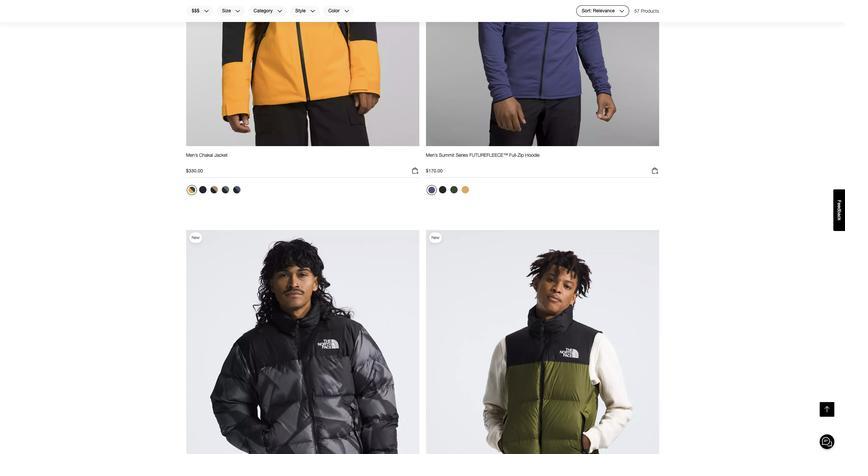 Task type: vqa. For each thing, say whether or not it's contained in the screenshot.
"0-3M"
no



Task type: locate. For each thing, give the bounding box(es) containing it.
men's for men's summit series futurefleece™ full-zip hoodie
[[426, 152, 438, 158]]

0 horizontal spatial new
[[192, 235, 200, 240]]

futurefleece™
[[470, 152, 508, 158]]

tnf black image right 'cave blue' 'image'
[[439, 186, 447, 194]]

Almond Butter/TNF Black radio
[[209, 185, 220, 195]]

men's left the summit
[[426, 152, 438, 158]]

2 new from the left
[[432, 235, 440, 240]]

pine needle image
[[451, 186, 458, 194]]

e
[[838, 203, 843, 206], [838, 206, 843, 208]]

TNF Black radio
[[198, 185, 208, 195]]

2 tnf black image from the left
[[439, 186, 447, 194]]

hoodie
[[526, 152, 540, 158]]

e up 'd' on the top of the page
[[838, 203, 843, 206]]

men's summit series futurefleece™ full-zip hoodie image
[[426, 0, 660, 147]]

$choose color$ option group for $330.00
[[186, 185, 243, 198]]

new for men's 1996 retro nuptse jacket image
[[192, 235, 200, 240]]

1 $choose color$ option group from the left
[[186, 185, 243, 198]]

Cave Blue radio
[[427, 185, 437, 195]]

1 horizontal spatial new
[[432, 235, 440, 240]]

jacket
[[214, 152, 228, 158]]

cave blue/tnf black image
[[233, 186, 241, 194]]

Asphalt Grey/Summit Gold radio
[[187, 185, 197, 195]]

category button
[[248, 5, 287, 17]]

new
[[192, 235, 200, 240], [432, 235, 440, 240]]

Pine Needle radio
[[449, 185, 460, 195]]

1 men's from the left
[[186, 152, 198, 158]]

summit gold image
[[462, 186, 469, 194]]

full-
[[510, 152, 518, 158]]

almond butter/tnf black image
[[211, 186, 218, 194]]

0 horizontal spatial tnf black image
[[199, 186, 207, 194]]

57 products
[[635, 8, 660, 14]]

$choose color$ option group
[[186, 185, 243, 198], [426, 185, 472, 198]]

men's
[[186, 152, 198, 158], [426, 152, 438, 158]]

tnf black image
[[199, 186, 207, 194], [439, 186, 447, 194]]

0 horizontal spatial men's
[[186, 152, 198, 158]]

0 horizontal spatial $choose color$ option group
[[186, 185, 243, 198]]

relevance
[[594, 8, 615, 14]]

tnf black image inside radio
[[199, 186, 207, 194]]

Cave Blue/TNF Black radio
[[232, 185, 242, 195]]

1 horizontal spatial men's
[[426, 152, 438, 158]]

men's left the chakal
[[186, 152, 198, 158]]

$170.00
[[426, 168, 443, 174]]

men's inside men's chakal jacket button
[[186, 152, 198, 158]]

f e e d b a c k button
[[834, 190, 846, 231]]

a
[[838, 213, 843, 216]]

1 horizontal spatial $choose color$ option group
[[426, 185, 472, 198]]

$330.00
[[186, 168, 203, 174]]

k
[[838, 218, 843, 221]]

e up b
[[838, 206, 843, 208]]

1 horizontal spatial tnf black image
[[439, 186, 447, 194]]

style button
[[290, 5, 320, 17]]

tnf black image for $170.00
[[439, 186, 447, 194]]

men's summit series futurefleece™ full-zip hoodie
[[426, 152, 540, 158]]

tnf black image inside option
[[439, 186, 447, 194]]

2 men's from the left
[[426, 152, 438, 158]]

$$$
[[192, 8, 200, 14]]

men's chakal jacket
[[186, 152, 228, 158]]

men's inside men's summit series futurefleece™ full-zip hoodie button
[[426, 152, 438, 158]]

sort: relevance
[[582, 8, 615, 14]]

new for 'men's 1996 retro nuptse vest' image
[[432, 235, 440, 240]]

1 new from the left
[[192, 235, 200, 240]]

Summit Gold radio
[[460, 185, 471, 195]]

cave blue image
[[429, 187, 435, 194]]

2 $choose color$ option group from the left
[[426, 185, 472, 198]]

tnf black image right asphalt grey/summit gold "radio"
[[199, 186, 207, 194]]

1 tnf black image from the left
[[199, 186, 207, 194]]

men's for men's chakal jacket
[[186, 152, 198, 158]]

men's 1996 retro nuptse jacket image
[[186, 230, 420, 455]]



Task type: describe. For each thing, give the bounding box(es) containing it.
b
[[838, 211, 843, 213]]

style
[[296, 8, 306, 14]]

size
[[222, 8, 231, 14]]

zip
[[518, 152, 524, 158]]

men's chakal jacket image
[[186, 0, 420, 147]]

men's chakal jacket button
[[186, 152, 228, 164]]

sort:
[[582, 8, 592, 14]]

d
[[838, 208, 843, 211]]

summit
[[439, 152, 455, 158]]

c
[[838, 216, 843, 218]]

color button
[[323, 5, 354, 17]]

$$$ button
[[186, 5, 214, 17]]

1 e from the top
[[838, 203, 843, 206]]

men's summit series futurefleece™ full-zip hoodie button
[[426, 152, 540, 164]]

series
[[456, 152, 469, 158]]

f e e d b a c k
[[838, 200, 843, 221]]

chakal
[[199, 152, 213, 158]]

size button
[[217, 5, 245, 17]]

products
[[641, 8, 660, 14]]

asphalt grey/summit gold image
[[189, 187, 195, 194]]

color
[[329, 8, 340, 14]]

57
[[635, 8, 640, 14]]

dark sage/tnf black image
[[222, 186, 229, 194]]

Dark Sage/TNF Black radio
[[220, 185, 231, 195]]

tnf black image for $330.00
[[199, 186, 207, 194]]

men's 1996 retro nuptse vest image
[[426, 230, 660, 455]]

back to top image
[[824, 406, 832, 414]]

TNF Black radio
[[438, 185, 448, 195]]

$170.00 button
[[426, 167, 660, 178]]

sort: relevance button
[[577, 5, 630, 17]]

$choose color$ option group for $170.00
[[426, 185, 472, 198]]

$330.00 button
[[186, 167, 420, 178]]

f
[[838, 200, 843, 203]]

57 products status
[[635, 5, 660, 17]]

category
[[254, 8, 273, 14]]

2 e from the top
[[838, 206, 843, 208]]



